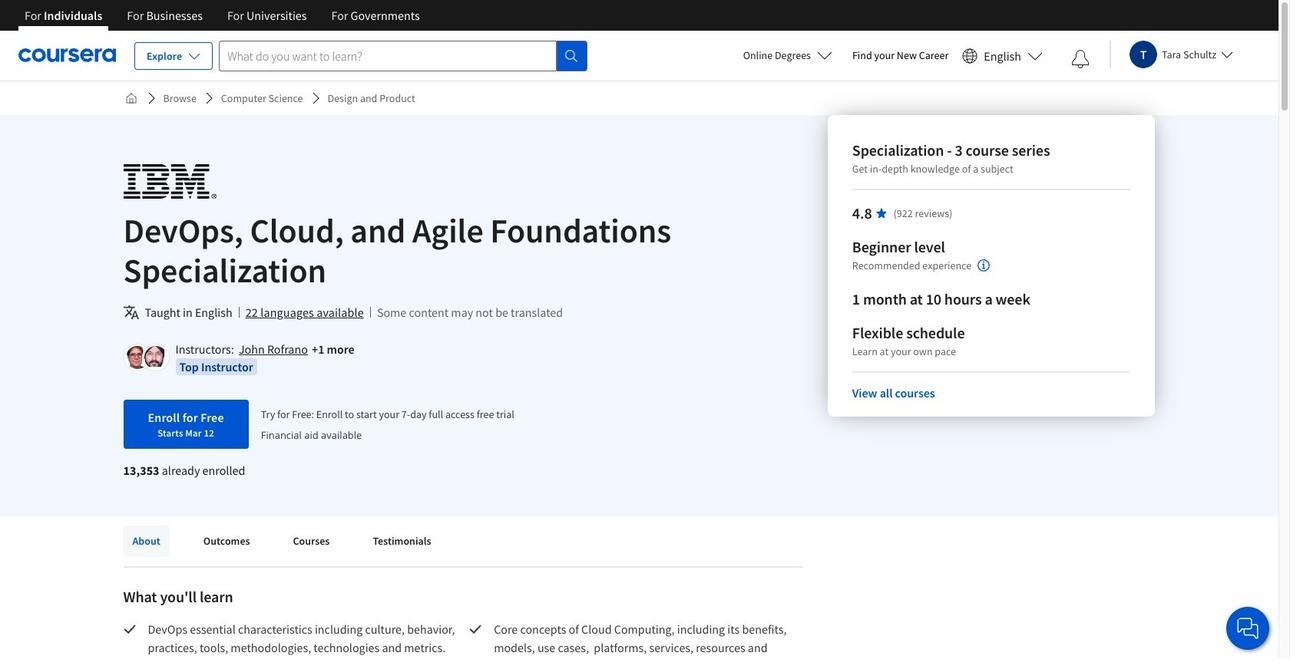 Task type: describe. For each thing, give the bounding box(es) containing it.
ibm image
[[123, 164, 216, 199]]

john rofrano image
[[126, 346, 149, 369]]

information about difficulty level pre-requisites. image
[[978, 260, 990, 272]]

rav ahuja image
[[144, 346, 167, 369]]

home image
[[125, 92, 137, 104]]

coursera image
[[18, 43, 116, 68]]

banner navigation
[[12, 0, 432, 42]]



Task type: vqa. For each thing, say whether or not it's contained in the screenshot.
Front-'s Professional Certificate
no



Task type: locate. For each thing, give the bounding box(es) containing it.
What do you want to learn? text field
[[219, 40, 557, 71]]

None search field
[[219, 40, 588, 71]]



